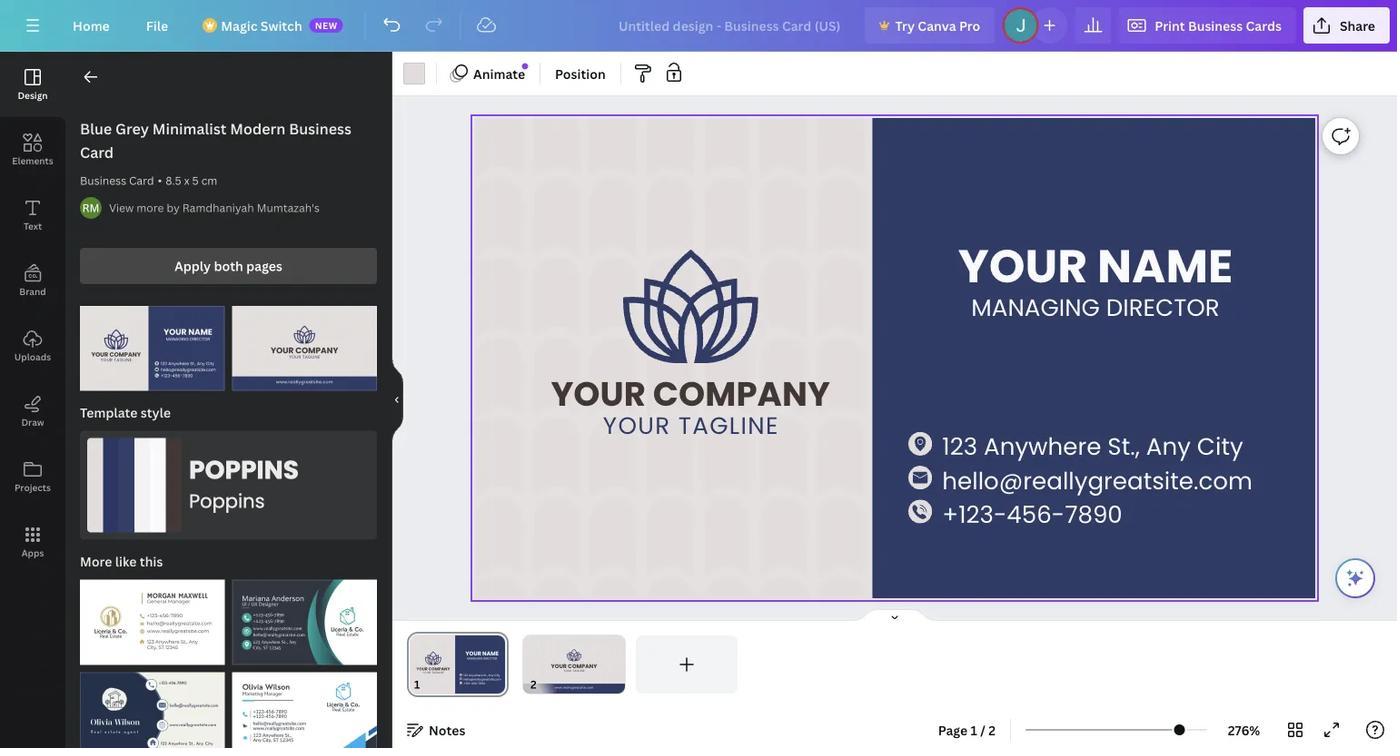 Task type: describe. For each thing, give the bounding box(es) containing it.
print business cards button
[[1119, 7, 1296, 44]]

1 blue grey minimalist modern business card image from the left
[[80, 306, 225, 391]]

1 inside blue and white elegant business card group
[[241, 648, 247, 661]]

1 your company your tagline from the top
[[551, 370, 830, 442]]

brand
[[19, 285, 46, 298]]

2 vertical spatial business
[[80, 173, 126, 188]]

5
[[192, 173, 199, 188]]

8.5 x 5 cm
[[166, 173, 217, 188]]

1 of 2
[[241, 648, 271, 661]]

your name managing director
[[958, 235, 1233, 324]]

grey
[[115, 119, 149, 139]]

www.reallygreatsite.com
[[555, 686, 594, 690]]

456-
[[1007, 499, 1065, 532]]

poppins inside 'poppins poppins'
[[189, 489, 265, 515]]

position
[[555, 65, 606, 82]]

hello@reallygreatsite.com
[[943, 465, 1253, 498]]

notes button
[[400, 716, 473, 745]]

1 inside button
[[971, 722, 977, 739]]

apps button
[[0, 510, 65, 575]]

card inside blue grey minimalist modern business card
[[80, 143, 114, 162]]

2 blue grey minimalist modern business card element from the left
[[232, 306, 377, 391]]

x
[[184, 173, 190, 188]]

file
[[146, 17, 168, 34]]

anywhere
[[984, 430, 1102, 463]]

notes
[[429, 722, 466, 739]]

side panel tab list
[[0, 52, 65, 575]]

apply both pages
[[175, 258, 282, 275]]

0 horizontal spatial tagline
[[573, 669, 585, 673]]

design button
[[0, 52, 65, 117]]

both
[[214, 258, 243, 275]]

template
[[80, 404, 138, 422]]

/
[[980, 722, 986, 739]]

elements
[[12, 154, 53, 167]]

uploads
[[14, 351, 51, 363]]

draw
[[21, 416, 44, 428]]

more
[[137, 200, 164, 215]]

123
[[943, 430, 978, 463]]

draw button
[[0, 379, 65, 444]]

ramdhaniyah mumtazah's image
[[80, 197, 102, 219]]

page
[[938, 722, 968, 739]]

ramdhaniyah mumtazah's element
[[80, 197, 102, 219]]

projects button
[[0, 444, 65, 510]]

1 vertical spatial company
[[568, 663, 597, 670]]

#e3dddc image
[[403, 63, 425, 84]]

2 inside blue and white elegant business card group
[[265, 648, 271, 661]]

more like this
[[80, 553, 163, 571]]

blue professional real estate agent business card group
[[80, 662, 225, 749]]

page 1 image
[[407, 636, 509, 694]]

276% button
[[1215, 716, 1274, 745]]

view more by ramdhaniyah mumtazah's
[[109, 200, 320, 215]]

elements button
[[0, 117, 65, 183]]

minimalist
[[152, 119, 227, 139]]

city
[[1197, 430, 1244, 463]]

brand button
[[0, 248, 65, 313]]

position button
[[548, 59, 613, 88]]

page 1 / 2
[[938, 722, 996, 739]]

1 blue grey minimalist modern business card element from the left
[[80, 306, 225, 391]]

print business cards
[[1155, 17, 1282, 34]]

#e3dddc image
[[403, 63, 425, 84]]

mumtazah's
[[257, 200, 320, 215]]

canva assistant image
[[1345, 568, 1366, 590]]

try canva pro
[[895, 17, 981, 34]]

design
[[18, 89, 48, 101]]

of
[[249, 648, 263, 661]]

text
[[24, 220, 42, 232]]

2 your company your tagline from the top
[[551, 663, 597, 673]]



Task type: vqa. For each thing, say whether or not it's contained in the screenshot.
the Saturday Column Header
no



Task type: locate. For each thing, give the bounding box(es) containing it.
0 horizontal spatial blue grey minimalist modern business card image
[[80, 306, 225, 391]]

0 horizontal spatial company
[[568, 663, 597, 670]]

card down blue
[[80, 143, 114, 162]]

cards
[[1246, 17, 1282, 34]]

1 left /
[[971, 722, 977, 739]]

main menu bar
[[0, 0, 1397, 52]]

Design title text field
[[604, 7, 857, 44]]

2
[[265, 648, 271, 661], [989, 722, 996, 739]]

ramdhaniyah
[[182, 200, 254, 215]]

1 horizontal spatial company
[[653, 370, 830, 418]]

pages
[[246, 258, 282, 275]]

business up ramdhaniyah mumtazah's element
[[80, 173, 126, 188]]

1 horizontal spatial business
[[289, 119, 352, 139]]

1 vertical spatial your company your tagline
[[551, 663, 597, 673]]

0 vertical spatial company
[[653, 370, 830, 418]]

page 1 / 2 button
[[931, 716, 1003, 745]]

+123-
[[943, 499, 1007, 532]]

template style
[[80, 404, 171, 422]]

apps
[[21, 547, 44, 559]]

2 poppins from the top
[[189, 489, 265, 515]]

1 horizontal spatial blue grey minimalist modern business card element
[[232, 306, 377, 391]]

print
[[1155, 17, 1185, 34]]

uploads button
[[0, 313, 65, 379]]

8.5
[[166, 173, 181, 188]]

1 left of
[[241, 648, 247, 661]]

blue grey minimalist modern business card image
[[80, 306, 225, 391], [232, 306, 377, 391]]

cm
[[201, 173, 217, 188]]

123 anywhere st., any city hello@reallygreatsite.com +123-456-7890
[[943, 430, 1253, 532]]

text button
[[0, 183, 65, 248]]

Page title text field
[[428, 676, 435, 694]]

managing
[[972, 291, 1100, 324]]

share
[[1340, 17, 1375, 34]]

director
[[1106, 291, 1220, 324]]

your
[[958, 235, 1088, 299], [551, 370, 646, 418], [603, 409, 671, 442], [551, 663, 567, 670], [564, 669, 572, 673]]

1 vertical spatial tagline
[[573, 669, 585, 673]]

home
[[73, 17, 110, 34]]

blue
[[80, 119, 112, 139]]

business inside dropdown button
[[1188, 17, 1243, 34]]

switch
[[261, 17, 302, 34]]

2 horizontal spatial business
[[1188, 17, 1243, 34]]

apply both pages button
[[80, 248, 377, 284]]

1 vertical spatial business
[[289, 119, 352, 139]]

file button
[[132, 7, 183, 44]]

magic switch
[[221, 17, 302, 34]]

business right print
[[1188, 17, 1243, 34]]

pro
[[959, 17, 981, 34]]

your company your tagline
[[551, 370, 830, 442], [551, 663, 597, 673]]

7890
[[1065, 499, 1123, 532]]

card up more
[[129, 173, 154, 188]]

projects
[[15, 482, 51, 494]]

0 vertical spatial 1
[[241, 648, 247, 661]]

apply
[[175, 258, 211, 275]]

modern
[[230, 119, 286, 139]]

try
[[895, 17, 915, 34]]

new image
[[522, 63, 528, 69]]

1 horizontal spatial blue grey minimalist modern business card image
[[232, 306, 377, 391]]

poppins poppins
[[189, 453, 299, 515]]

business
[[1188, 17, 1243, 34], [289, 119, 352, 139], [80, 173, 126, 188]]

blue and black modern professional business card group
[[232, 662, 377, 749]]

blue grey minimalist modern business card
[[80, 119, 352, 162]]

your inside 'your name managing director'
[[958, 235, 1088, 299]]

try canva pro button
[[864, 7, 995, 44]]

0 horizontal spatial 2
[[265, 648, 271, 661]]

2 inside button
[[989, 722, 996, 739]]

poppins
[[189, 453, 299, 489], [189, 489, 265, 515]]

1 vertical spatial 2
[[989, 722, 996, 739]]

canva
[[918, 17, 956, 34]]

blue grey minimalist modern business card element
[[80, 306, 225, 391], [232, 306, 377, 391]]

magic
[[221, 17, 258, 34]]

view
[[109, 200, 134, 215]]

home link
[[58, 7, 124, 44]]

business right modern
[[289, 119, 352, 139]]

card
[[80, 143, 114, 162], [129, 173, 154, 188]]

new
[[315, 19, 338, 31]]

this
[[140, 553, 163, 571]]

1 horizontal spatial card
[[129, 173, 154, 188]]

0 horizontal spatial card
[[80, 143, 114, 162]]

animate button
[[444, 59, 532, 88]]

animate
[[473, 65, 525, 82]]

business inside blue grey minimalist modern business card
[[289, 119, 352, 139]]

0 horizontal spatial business
[[80, 173, 126, 188]]

0 horizontal spatial 1
[[241, 648, 247, 661]]

share button
[[1304, 7, 1390, 44]]

0 vertical spatial tagline
[[679, 409, 779, 442]]

1 vertical spatial 1
[[971, 722, 977, 739]]

st.,
[[1108, 430, 1140, 463]]

simple corporate business card group
[[80, 569, 225, 666]]

more
[[80, 553, 112, 571]]

view more by ramdhaniyah mumtazah's button
[[109, 199, 320, 217]]

1 horizontal spatial 1
[[971, 722, 977, 739]]

0 horizontal spatial blue grey minimalist modern business card element
[[80, 306, 225, 391]]

like
[[115, 553, 137, 571]]

276%
[[1228, 722, 1260, 739]]

0 vertical spatial card
[[80, 143, 114, 162]]

1 vertical spatial card
[[129, 173, 154, 188]]

0 vertical spatial 2
[[265, 648, 271, 661]]

hide pages image
[[851, 609, 938, 623]]

company
[[653, 370, 830, 418], [568, 663, 597, 670]]

any
[[1147, 430, 1191, 463]]

1 horizontal spatial 2
[[989, 722, 996, 739]]

by
[[167, 200, 180, 215]]

1
[[241, 648, 247, 661], [971, 722, 977, 739]]

business card
[[80, 173, 154, 188]]

1 poppins from the top
[[189, 453, 299, 489]]

tagline
[[679, 409, 779, 442], [573, 669, 585, 673]]

hide image
[[392, 357, 403, 444]]

blue and white elegant business card group
[[232, 569, 377, 666]]

name
[[1098, 235, 1233, 299]]

2 right of
[[265, 648, 271, 661]]

0 vertical spatial business
[[1188, 17, 1243, 34]]

1 horizontal spatial tagline
[[679, 409, 779, 442]]

0 vertical spatial your company your tagline
[[551, 370, 830, 442]]

style
[[141, 404, 171, 422]]

2 right /
[[989, 722, 996, 739]]

2 blue grey minimalist modern business card image from the left
[[232, 306, 377, 391]]



